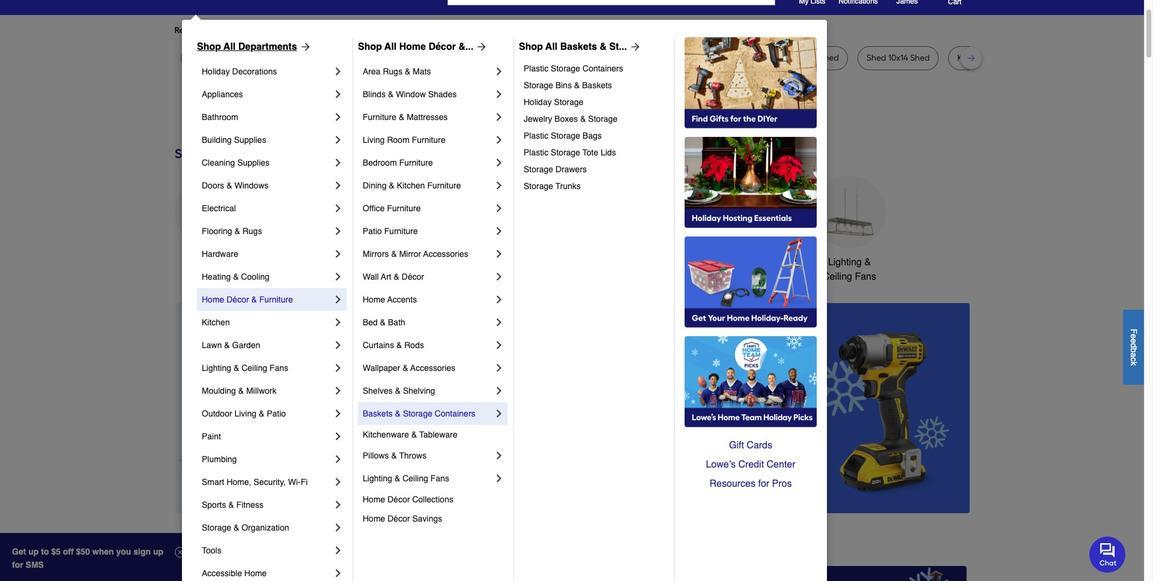Task type: locate. For each thing, give the bounding box(es) containing it.
arrow right image
[[474, 41, 488, 53], [627, 41, 641, 53]]

chevron right image for appliances
[[332, 88, 344, 100]]

mats
[[413, 67, 431, 76]]

kitchen faucets
[[450, 257, 519, 268]]

office furniture
[[363, 204, 421, 213]]

1 vertical spatial bathroom
[[646, 257, 688, 268]]

arrow right image inside shop all home décor &... link
[[474, 41, 488, 53]]

furniture up the bedroom furniture link
[[412, 135, 446, 145]]

all down recommended searches for you
[[224, 41, 236, 52]]

storage down plastic storage bags on the top
[[551, 148, 580, 157]]

patio inside "link"
[[267, 409, 286, 419]]

millwork
[[246, 386, 277, 396]]

lighting & ceiling fans for chevron right image related to lighting & ceiling fans
[[202, 363, 288, 373]]

chevron right image for patio furniture
[[493, 225, 505, 237]]

resources for pros
[[710, 479, 792, 490]]

more for more suggestions for you
[[308, 25, 327, 35]]

0 vertical spatial plastic
[[524, 64, 549, 73]]

2 horizontal spatial ceiling
[[823, 271, 852, 282]]

cleaning
[[202, 158, 235, 168]]

1 vertical spatial plastic
[[524, 131, 549, 141]]

holiday hosting essentials. image
[[685, 137, 817, 228]]

1 horizontal spatial patio
[[363, 226, 382, 236]]

accessories inside "link"
[[423, 249, 468, 259]]

kitchen for kitchen faucets
[[450, 257, 482, 268]]

0 horizontal spatial lighting & ceiling fans link
[[202, 357, 332, 380]]

1 vertical spatial smart
[[202, 478, 224, 487]]

décor for home décor collections
[[388, 495, 410, 505]]

home accents
[[363, 295, 417, 305]]

building supplies
[[202, 135, 266, 145]]

decorations for holiday
[[232, 67, 277, 76]]

1 horizontal spatial shop
[[358, 41, 382, 52]]

arrow right image inside shop all baskets & st... link
[[627, 41, 641, 53]]

25 days of deals. don't miss deals every day. same-day delivery on in-stock orders placed by 2 p m. image
[[174, 303, 368, 514]]

more inside recommended searches for you heading
[[308, 25, 327, 35]]

1 horizontal spatial decorations
[[367, 271, 419, 282]]

1 vertical spatial lighting & ceiling fans
[[202, 363, 288, 373]]

fans inside the lighting & ceiling fans
[[855, 271, 876, 282]]

furniture down heating & cooling link
[[259, 295, 293, 305]]

1 horizontal spatial more
[[308, 25, 327, 35]]

décor inside home décor & furniture link
[[227, 295, 249, 305]]

accessories up shelves & shelving link
[[410, 363, 455, 373]]

f
[[1129, 329, 1139, 334]]

chevron right image for bathroom
[[332, 111, 344, 123]]

up to 50 percent off select tools and accessories. image
[[388, 303, 970, 513]]

chevron right image for moulding & millwork
[[332, 385, 344, 397]]

chevron right image for accessible home
[[332, 568, 344, 580]]

0 vertical spatial patio
[[363, 226, 382, 236]]

2 all from the left
[[385, 41, 397, 52]]

3 shed from the left
[[867, 53, 886, 63]]

e up d
[[1129, 334, 1139, 339]]

chevron right image for flooring & rugs
[[332, 225, 344, 237]]

center
[[767, 459, 796, 470]]

up left 'to'
[[28, 547, 39, 557]]

décor up home décor savings
[[388, 495, 410, 505]]

3 shop from the left
[[519, 41, 543, 52]]

all for baskets
[[545, 41, 558, 52]]

you up shop all home décor &...
[[391, 25, 405, 35]]

1 vertical spatial ceiling
[[242, 363, 267, 373]]

2 vertical spatial kitchen
[[202, 318, 230, 327]]

2 vertical spatial lighting & ceiling fans
[[363, 474, 449, 484]]

1 horizontal spatial all
[[385, 41, 397, 52]]

holiday storage
[[524, 97, 584, 107]]

arrow right image left "board"
[[627, 41, 641, 53]]

1 horizontal spatial you
[[391, 25, 405, 35]]

shop down 'recommended'
[[197, 41, 221, 52]]

rugs up the hardware link
[[242, 226, 262, 236]]

baskets up "kitchenware" at bottom
[[363, 409, 393, 419]]

plastic down toilet
[[524, 64, 549, 73]]

for down 'get'
[[12, 560, 23, 570]]

1 vertical spatial more
[[174, 535, 215, 554]]

more
[[308, 25, 327, 35], [174, 535, 215, 554]]

shed 10x14 shed
[[867, 53, 930, 63]]

kitchen inside the kitchen faucets button
[[450, 257, 482, 268]]

1 vertical spatial lighting
[[202, 363, 231, 373]]

None search field
[[447, 0, 775, 16]]

board
[[655, 53, 678, 63]]

1 vertical spatial rugs
[[242, 226, 262, 236]]

living down moulding & millwork
[[235, 409, 257, 419]]

plastic inside the plastic storage containers link
[[524, 64, 549, 73]]

containers up storage bins & baskets link
[[583, 64, 623, 73]]

shop up toilet
[[519, 41, 543, 52]]

1 horizontal spatial containers
[[583, 64, 623, 73]]

chevron right image for dining & kitchen furniture
[[493, 180, 505, 192]]

2 horizontal spatial all
[[545, 41, 558, 52]]

décor inside home décor collections link
[[388, 495, 410, 505]]

containers
[[583, 64, 623, 73], [435, 409, 475, 419]]

arrow right image left toilet
[[474, 41, 488, 53]]

chevron right image for lighting & ceiling fans
[[493, 473, 505, 485]]

2 horizontal spatial kitchen
[[450, 257, 482, 268]]

kitchen down bedroom furniture
[[397, 181, 425, 190]]

0 horizontal spatial lighting & ceiling fans
[[202, 363, 288, 373]]

1 horizontal spatial fans
[[431, 474, 449, 484]]

accessories down 'patio furniture' link
[[423, 249, 468, 259]]

supplies up windows
[[237, 158, 270, 168]]

chevron right image for home décor & furniture
[[332, 294, 344, 306]]

shop all baskets & st...
[[519, 41, 627, 52]]

1 horizontal spatial kitchen
[[397, 181, 425, 190]]

moulding & millwork link
[[202, 380, 332, 402]]

plastic for plastic storage bags
[[524, 131, 549, 141]]

lighting inside button
[[828, 257, 862, 268]]

lighting & ceiling fans link up millwork
[[202, 357, 332, 380]]

2 vertical spatial lighting
[[363, 474, 392, 484]]

1 vertical spatial patio
[[267, 409, 286, 419]]

heating & cooling link
[[202, 265, 332, 288]]

home décor collections link
[[363, 490, 505, 509]]

0 vertical spatial containers
[[583, 64, 623, 73]]

2 you from the left
[[391, 25, 405, 35]]

furniture & mattresses link
[[363, 106, 493, 129]]

patio down moulding & millwork link
[[267, 409, 286, 419]]

0 vertical spatial fans
[[855, 271, 876, 282]]

hardware link
[[202, 243, 332, 265]]

1 vertical spatial decorations
[[367, 271, 419, 282]]

0 horizontal spatial holiday
[[202, 67, 230, 76]]

for up departments
[[271, 25, 282, 35]]

2 horizontal spatial lighting & ceiling fans
[[823, 257, 876, 282]]

living
[[363, 135, 385, 145], [235, 409, 257, 419]]

1 vertical spatial fans
[[270, 363, 288, 373]]

décor left &...
[[429, 41, 456, 52]]

smart inside button
[[731, 257, 757, 268]]

décor down mirrors & mirror accessories
[[402, 272, 424, 282]]

chevron right image for electrical
[[332, 202, 344, 214]]

1 shop from the left
[[197, 41, 221, 52]]

3 all from the left
[[545, 41, 558, 52]]

pillows & throws
[[363, 451, 427, 461]]

0 horizontal spatial bathroom
[[202, 112, 238, 122]]

smart for smart home
[[731, 257, 757, 268]]

1 vertical spatial lighting & ceiling fans link
[[363, 467, 493, 490]]

more up accessible
[[174, 535, 215, 554]]

chevron right image for paint
[[332, 431, 344, 443]]

bathroom link
[[202, 106, 332, 129]]

arrow right image for shop all baskets & st...
[[627, 41, 641, 53]]

0 horizontal spatial you
[[284, 25, 298, 35]]

lighting & ceiling fans link up 'collections'
[[363, 467, 493, 490]]

kitchen left the faucets
[[450, 257, 482, 268]]

baskets
[[560, 41, 597, 52], [582, 80, 612, 90], [363, 409, 393, 419]]

1 vertical spatial appliances
[[187, 257, 234, 268]]

decorations inside christmas decorations button
[[367, 271, 419, 282]]

0 horizontal spatial more
[[174, 535, 215, 554]]

0 vertical spatial supplies
[[234, 135, 266, 145]]

2 shed from the left
[[820, 53, 839, 63]]

get
[[12, 547, 26, 557]]

1 all from the left
[[224, 41, 236, 52]]

living room furniture
[[363, 135, 446, 145]]

2 vertical spatial fans
[[431, 474, 449, 484]]

0 vertical spatial lighting & ceiling fans
[[823, 257, 876, 282]]

holiday down "shop all departments"
[[202, 67, 230, 76]]

plastic down jewelry
[[524, 131, 549, 141]]

up to 25 percent off select small appliances. image
[[447, 566, 697, 581]]

2 shop from the left
[[358, 41, 382, 52]]

faucets
[[485, 257, 519, 268]]

bedroom furniture
[[363, 158, 433, 168]]

chevron right image
[[493, 88, 505, 100], [332, 111, 344, 123], [493, 134, 505, 146], [332, 157, 344, 169], [493, 157, 505, 169], [332, 202, 344, 214], [493, 225, 505, 237], [332, 248, 344, 260], [493, 248, 505, 260], [493, 271, 505, 283], [332, 294, 344, 306], [493, 294, 505, 306], [332, 317, 344, 329], [493, 317, 505, 329], [493, 362, 505, 374], [332, 385, 344, 397], [493, 385, 505, 397], [332, 431, 344, 443], [493, 473, 505, 485], [332, 476, 344, 488], [332, 522, 344, 534], [332, 545, 344, 557]]

sports & fitness link
[[202, 494, 332, 517]]

0 horizontal spatial all
[[224, 41, 236, 52]]

0 horizontal spatial smart
[[202, 478, 224, 487]]

dining & kitchen furniture link
[[363, 174, 493, 197]]

collections
[[412, 495, 453, 505]]

chevron right image for bed & bath
[[493, 317, 505, 329]]

k
[[1129, 361, 1139, 366]]

1 vertical spatial supplies
[[237, 158, 270, 168]]

0 vertical spatial kitchen
[[397, 181, 425, 190]]

kitchen inside dining & kitchen furniture link
[[397, 181, 425, 190]]

kitchen inside kitchen link
[[202, 318, 230, 327]]

2 horizontal spatial lighting
[[828, 257, 862, 268]]

fans for lighting & ceiling fans chevron right icon's lighting & ceiling fans link
[[431, 474, 449, 484]]

decorations down shop all departments link
[[232, 67, 277, 76]]

appliances button
[[174, 176, 247, 270]]

recommended searches for you
[[174, 25, 298, 35]]

lowe's credit center
[[706, 459, 796, 470]]

decorations inside "holiday decorations" 'link'
[[232, 67, 277, 76]]

0 vertical spatial lighting
[[828, 257, 862, 268]]

you for more suggestions for you
[[391, 25, 405, 35]]

appliances link
[[202, 83, 332, 106]]

0 horizontal spatial decorations
[[232, 67, 277, 76]]

0 horizontal spatial containers
[[435, 409, 475, 419]]

all
[[224, 41, 236, 52], [385, 41, 397, 52], [545, 41, 558, 52]]

holiday decorations
[[202, 67, 277, 76]]

mirrors
[[363, 249, 389, 259]]

1 vertical spatial containers
[[435, 409, 475, 419]]

more up arrow right image
[[308, 25, 327, 35]]

containers up tableware
[[435, 409, 475, 419]]

0 horizontal spatial arrow right image
[[474, 41, 488, 53]]

1 horizontal spatial smart
[[731, 257, 757, 268]]

chevron right image for furniture & mattresses
[[493, 111, 505, 123]]

living up bedroom
[[363, 135, 385, 145]]

kitchen up lawn
[[202, 318, 230, 327]]

0 vertical spatial lighting & ceiling fans link
[[202, 357, 332, 380]]

baskets down the plastic storage containers link
[[582, 80, 612, 90]]

0 vertical spatial living
[[363, 135, 385, 145]]

0 horizontal spatial living
[[235, 409, 257, 419]]

home décor collections
[[363, 495, 453, 505]]

1 arrow right image from the left
[[474, 41, 488, 53]]

holiday inside the holiday storage link
[[524, 97, 552, 107]]

curtains
[[363, 341, 394, 350]]

all down recommended searches for you heading
[[545, 41, 558, 52]]

resources for pros link
[[685, 475, 817, 494]]

plastic storage tote lids
[[524, 148, 616, 157]]

0 horizontal spatial fans
[[270, 363, 288, 373]]

kitchenware & tableware
[[363, 430, 458, 440]]

building
[[202, 135, 232, 145]]

shelves & shelving
[[363, 386, 435, 396]]

décor for home décor savings
[[388, 514, 410, 524]]

baskets & storage containers link
[[363, 402, 493, 425]]

sign
[[133, 547, 151, 557]]

0 horizontal spatial up
[[28, 547, 39, 557]]

appliances down holiday decorations
[[202, 89, 243, 99]]

storage trunks link
[[524, 178, 666, 195]]

0 vertical spatial ceiling
[[823, 271, 852, 282]]

lighting & ceiling fans link
[[202, 357, 332, 380], [363, 467, 493, 490]]

1 horizontal spatial holiday
[[524, 97, 552, 107]]

storage drawers link
[[524, 161, 666, 178]]

moulding
[[202, 386, 236, 396]]

jewelry boxes & storage link
[[524, 111, 666, 127]]

chevron right image for kitchen
[[332, 317, 344, 329]]

chevron right image for blinds & window shades
[[493, 88, 505, 100]]

1 plastic from the top
[[524, 64, 549, 73]]

decorations down christmas
[[367, 271, 419, 282]]

shed left outdoor at right
[[706, 53, 726, 63]]

window
[[396, 89, 426, 99]]

0 vertical spatial accessories
[[423, 249, 468, 259]]

0 vertical spatial rugs
[[383, 67, 403, 76]]

1 horizontal spatial arrow right image
[[627, 41, 641, 53]]

shed right 10x14
[[910, 53, 930, 63]]

3 plastic from the top
[[524, 148, 549, 157]]

1 vertical spatial baskets
[[582, 80, 612, 90]]

0 vertical spatial decorations
[[232, 67, 277, 76]]

living room furniture link
[[363, 129, 493, 151]]

furniture
[[363, 112, 396, 122], [412, 135, 446, 145], [399, 158, 433, 168], [427, 181, 461, 190], [387, 204, 421, 213], [384, 226, 418, 236], [259, 295, 293, 305]]

1 horizontal spatial ceiling
[[403, 474, 428, 484]]

plastic for plastic storage containers
[[524, 64, 549, 73]]

gift
[[729, 440, 744, 451]]

e up b
[[1129, 339, 1139, 343]]

wi-
[[288, 478, 301, 487]]

patio down office
[[363, 226, 382, 236]]

chevron right image for sports & fitness
[[332, 499, 344, 511]]

shop for shop all departments
[[197, 41, 221, 52]]

smart inside "link"
[[202, 478, 224, 487]]

storage up plastic storage bags link
[[588, 114, 618, 124]]

décor down heating & cooling
[[227, 295, 249, 305]]

1 shed from the left
[[706, 53, 726, 63]]

home,
[[227, 478, 251, 487]]

shed right storage
[[820, 53, 839, 63]]

all up "area rugs & mats"
[[385, 41, 397, 52]]

accessible
[[202, 569, 242, 578]]

2 horizontal spatial shop
[[519, 41, 543, 52]]

0 horizontal spatial kitchen
[[202, 318, 230, 327]]

storage down boxes
[[551, 131, 580, 141]]

pillows
[[363, 451, 389, 461]]

supplies up cleaning supplies
[[234, 135, 266, 145]]

2 vertical spatial ceiling
[[403, 474, 428, 484]]

flooring
[[202, 226, 232, 236]]

storage bins & baskets
[[524, 80, 612, 90]]

décor inside wall art & décor link
[[402, 272, 424, 282]]

1 horizontal spatial lighting & ceiling fans link
[[363, 467, 493, 490]]

1 vertical spatial holiday
[[524, 97, 552, 107]]

recommended
[[174, 25, 232, 35]]

kitchenware & tableware link
[[363, 425, 505, 444]]

hardware
[[202, 249, 238, 259]]

holiday up jewelry
[[524, 97, 552, 107]]

plastic up storage drawers
[[524, 148, 549, 157]]

& inside "link"
[[391, 249, 397, 259]]

0 vertical spatial appliances
[[202, 89, 243, 99]]

appliances up heating
[[187, 257, 234, 268]]

you for recommended searches for you
[[284, 25, 298, 35]]

2 vertical spatial plastic
[[524, 148, 549, 157]]

supplies for building supplies
[[234, 135, 266, 145]]

plastic inside plastic storage bags link
[[524, 131, 549, 141]]

1 horizontal spatial lighting & ceiling fans
[[363, 474, 449, 484]]

for right suggestions at the left top of page
[[378, 25, 389, 35]]

bags
[[583, 131, 602, 141]]

blinds & window shades
[[363, 89, 457, 99]]

0 vertical spatial more
[[308, 25, 327, 35]]

chevron right image for mirrors & mirror accessories
[[493, 248, 505, 260]]

lowe's wishes you and your family a happy hanukkah. image
[[174, 102, 970, 132]]

1 you from the left
[[284, 25, 298, 35]]

room
[[387, 135, 410, 145]]

baskets up quikrete
[[560, 41, 597, 52]]

toilet
[[520, 53, 540, 63]]

chevron right image for outdoor living & patio
[[332, 408, 344, 420]]

2 arrow right image from the left
[[627, 41, 641, 53]]

1 horizontal spatial lighting
[[363, 474, 392, 484]]

plastic inside plastic storage tote lids link
[[524, 148, 549, 157]]

décor down the home décor collections
[[388, 514, 410, 524]]

plastic for plastic storage tote lids
[[524, 148, 549, 157]]

décor inside the home décor savings link
[[388, 514, 410, 524]]

hardie board
[[628, 53, 678, 63]]

0 horizontal spatial shop
[[197, 41, 221, 52]]

0 vertical spatial holiday
[[202, 67, 230, 76]]

0 vertical spatial smart
[[731, 257, 757, 268]]

for
[[271, 25, 282, 35], [378, 25, 389, 35], [758, 479, 770, 490], [12, 560, 23, 570]]

0 vertical spatial bathroom
[[202, 112, 238, 122]]

chevron right image for plumbing
[[332, 453, 344, 466]]

accessible home link
[[202, 562, 332, 581]]

up to 35 percent off select grills and accessories. image
[[717, 566, 967, 581]]

boxes
[[555, 114, 578, 124]]

chevron right image
[[332, 65, 344, 77], [493, 65, 505, 77], [332, 88, 344, 100], [493, 111, 505, 123], [332, 134, 344, 146], [332, 180, 344, 192], [493, 180, 505, 192], [493, 202, 505, 214], [332, 225, 344, 237], [332, 271, 344, 283], [332, 339, 344, 351], [493, 339, 505, 351], [332, 362, 344, 374], [332, 408, 344, 420], [493, 408, 505, 420], [493, 450, 505, 462], [332, 453, 344, 466], [332, 499, 344, 511], [332, 568, 344, 580]]

chevron right image for tools
[[332, 545, 344, 557]]

rugs right area
[[383, 67, 403, 76]]

1 vertical spatial living
[[235, 409, 257, 419]]

you
[[116, 547, 131, 557]]

holiday inside "holiday decorations" 'link'
[[202, 67, 230, 76]]

chevron right image for cleaning supplies
[[332, 157, 344, 169]]

furniture down blinds
[[363, 112, 396, 122]]

shop down more suggestions for you link
[[358, 41, 382, 52]]

chevron right image for living room furniture
[[493, 134, 505, 146]]

pillows & throws link
[[363, 444, 493, 467]]

shed left 10x14
[[867, 53, 886, 63]]

resources
[[710, 479, 756, 490]]

furniture up mirror
[[384, 226, 418, 236]]

chevron right image for office furniture
[[493, 202, 505, 214]]

2 horizontal spatial fans
[[855, 271, 876, 282]]

you up arrow right image
[[284, 25, 298, 35]]

2 plastic from the top
[[524, 131, 549, 141]]

0 horizontal spatial patio
[[267, 409, 286, 419]]

lighting & ceiling fans
[[823, 257, 876, 282], [202, 363, 288, 373], [363, 474, 449, 484]]

storage down storage drawers
[[524, 181, 553, 191]]

f e e d b a c k
[[1129, 329, 1139, 366]]

up right sign
[[153, 547, 163, 557]]

0 horizontal spatial ceiling
[[242, 363, 267, 373]]

plastic storage bags link
[[524, 127, 666, 144]]

supplies for cleaning supplies
[[237, 158, 270, 168]]

1 horizontal spatial up
[[153, 547, 163, 557]]

paint
[[202, 432, 221, 441]]

1 vertical spatial kitchen
[[450, 257, 482, 268]]

1 horizontal spatial bathroom
[[646, 257, 688, 268]]

0 horizontal spatial lighting
[[202, 363, 231, 373]]

storage up bins
[[551, 64, 580, 73]]

chevron right image for pillows & throws
[[493, 450, 505, 462]]



Task type: vqa. For each thing, say whether or not it's contained in the screenshot.
the bottom SMART
yes



Task type: describe. For each thing, give the bounding box(es) containing it.
chevron right image for lawn & garden
[[332, 339, 344, 351]]

chevron right image for curtains & rods
[[493, 339, 505, 351]]

christmas decorations
[[367, 257, 419, 282]]

1 up from the left
[[28, 547, 39, 557]]

dining & kitchen furniture
[[363, 181, 461, 190]]

paint link
[[202, 425, 332, 448]]

furniture up dining & kitchen furniture at left
[[399, 158, 433, 168]]

home accents link
[[363, 288, 493, 311]]

lighting & ceiling fans link for chevron right image related to lighting & ceiling fans
[[202, 357, 332, 380]]

outdoor
[[202, 409, 232, 419]]

1 horizontal spatial rugs
[[383, 67, 403, 76]]

more suggestions for you link
[[308, 25, 414, 37]]

chevron right image for baskets & storage containers
[[493, 408, 505, 420]]

plumbing
[[202, 455, 237, 464]]

holiday for holiday decorations
[[202, 67, 230, 76]]

smart for smart home, security, wi-fi
[[202, 478, 224, 487]]

accessible home
[[202, 569, 267, 578]]

lighting & ceiling fans for lighting & ceiling fans chevron right icon
[[363, 474, 449, 484]]

shelving
[[403, 386, 435, 396]]

deals
[[268, 535, 313, 554]]

mirror
[[399, 249, 421, 259]]

christmas
[[371, 257, 415, 268]]

furniture down dining & kitchen furniture at left
[[387, 204, 421, 213]]

fitness
[[236, 500, 264, 510]]

doors & windows link
[[202, 174, 332, 197]]

1 horizontal spatial living
[[363, 135, 385, 145]]

holiday for holiday storage
[[524, 97, 552, 107]]

cooling
[[241, 272, 270, 282]]

curtains & rods
[[363, 341, 424, 350]]

bath
[[388, 318, 405, 327]]

10x14
[[888, 53, 908, 63]]

1 vertical spatial accessories
[[410, 363, 455, 373]]

ceiling for chevron right image related to lighting & ceiling fans lighting & ceiling fans link
[[242, 363, 267, 373]]

tools link
[[202, 539, 332, 562]]

get up to 2 free select tools or batteries when you buy 1 with select purchases. image
[[177, 566, 428, 581]]

bins
[[556, 80, 572, 90]]

lighting & ceiling fans link for lighting & ceiling fans chevron right icon
[[363, 467, 493, 490]]

ceiling for lighting & ceiling fans chevron right icon's lighting & ceiling fans link
[[403, 474, 428, 484]]

suggestions
[[329, 25, 376, 35]]

bed & bath link
[[363, 311, 493, 334]]

décor inside shop all home décor &... link
[[429, 41, 456, 52]]

home décor & furniture link
[[202, 288, 332, 311]]

doors & windows
[[202, 181, 269, 190]]

building supplies link
[[202, 129, 332, 151]]

office
[[363, 204, 385, 213]]

for inside get up to $5 off $50 when you sign up for sms
[[12, 560, 23, 570]]

all for home
[[385, 41, 397, 52]]

shop for shop all baskets & st...
[[519, 41, 543, 52]]

shed for shed 10x14 shed
[[867, 53, 886, 63]]

heating
[[202, 272, 231, 282]]

shed for shed
[[820, 53, 839, 63]]

shed outdoor storage
[[706, 53, 792, 63]]

chevron right image for hardware
[[332, 248, 344, 260]]

more for more great deals
[[174, 535, 215, 554]]

$50
[[76, 547, 90, 557]]

lowe's home team holiday picks. image
[[685, 336, 817, 428]]

arrow right image
[[297, 41, 311, 53]]

chevron right image for doors & windows
[[332, 180, 344, 192]]

moulding & millwork
[[202, 386, 277, 396]]

lids
[[601, 148, 616, 157]]

recommended searches for you heading
[[174, 25, 970, 37]]

appliances inside button
[[187, 257, 234, 268]]

4 shed from the left
[[910, 53, 930, 63]]

0 horizontal spatial rugs
[[242, 226, 262, 236]]

smart home
[[731, 257, 785, 268]]

wall art & décor link
[[363, 265, 493, 288]]

get your home holiday-ready. image
[[685, 237, 817, 328]]

& inside button
[[865, 257, 871, 268]]

2 up from the left
[[153, 547, 163, 557]]

shop 25 days of deals by category image
[[174, 144, 970, 164]]

home décor savings link
[[363, 509, 505, 529]]

wallpaper & accessories
[[363, 363, 455, 373]]

when
[[92, 547, 114, 557]]

fans for chevron right image related to lighting & ceiling fans lighting & ceiling fans link
[[270, 363, 288, 373]]

blinds & window shades link
[[363, 83, 493, 106]]

windows
[[235, 181, 269, 190]]

lighting for chevron right image related to lighting & ceiling fans
[[202, 363, 231, 373]]

doors
[[202, 181, 224, 190]]

chevron right image for shelves & shelving
[[493, 385, 505, 397]]

kitchenware
[[363, 430, 409, 440]]

storage down sports
[[202, 523, 231, 533]]

lighting for lighting & ceiling fans chevron right icon
[[363, 474, 392, 484]]

chevron right image for smart home, security, wi-fi
[[332, 476, 344, 488]]

&...
[[459, 41, 474, 52]]

area rugs & mats link
[[363, 60, 493, 83]]

mattresses
[[407, 112, 448, 122]]

shop for shop all home décor &...
[[358, 41, 382, 52]]

1 e from the top
[[1129, 334, 1139, 339]]

decorations for christmas
[[367, 271, 419, 282]]

patio furniture
[[363, 226, 418, 236]]

storage
[[762, 53, 792, 63]]

lighting & ceiling fans inside lighting & ceiling fans button
[[823, 257, 876, 282]]

bathroom inside bathroom button
[[646, 257, 688, 268]]

shelves & shelving link
[[363, 380, 493, 402]]

2 vertical spatial baskets
[[363, 409, 393, 419]]

kitchen faucets button
[[448, 176, 520, 270]]

décor for home décor & furniture
[[227, 295, 249, 305]]

chevron right image for wallpaper & accessories
[[493, 362, 505, 374]]

storage up storage trunks
[[524, 165, 553, 174]]

chevron right image for home accents
[[493, 294, 505, 306]]

security,
[[254, 478, 286, 487]]

bedroom
[[363, 158, 397, 168]]

gift cards
[[729, 440, 772, 451]]

wall art & décor
[[363, 272, 424, 282]]

storage & organization
[[202, 523, 289, 533]]

tableware
[[419, 430, 458, 440]]

b
[[1129, 348, 1139, 353]]

2 e from the top
[[1129, 339, 1139, 343]]

flooring & rugs
[[202, 226, 262, 236]]

chevron right image for area rugs & mats
[[493, 65, 505, 77]]

shop all departments link
[[197, 40, 311, 54]]

storage inside "link"
[[588, 114, 618, 124]]

bathroom inside bathroom link
[[202, 112, 238, 122]]

chevron right image for wall art & décor
[[493, 271, 505, 283]]

shop all home décor &...
[[358, 41, 474, 52]]

get up to $5 off $50 when you sign up for sms
[[12, 547, 163, 570]]

storage down storage bins & baskets
[[554, 97, 584, 107]]

storage up holiday storage
[[524, 80, 553, 90]]

shades
[[428, 89, 457, 99]]

home inside button
[[760, 257, 785, 268]]

plastic storage containers link
[[524, 60, 666, 77]]

all for departments
[[224, 41, 236, 52]]

chevron right image for building supplies
[[332, 134, 344, 146]]

chat invite button image
[[1090, 536, 1126, 573]]

find gifts for the diyer. image
[[685, 37, 817, 129]]

pros
[[772, 479, 792, 490]]

shop all home décor &... link
[[358, 40, 488, 54]]

living inside "link"
[[235, 409, 257, 419]]

sports
[[202, 500, 226, 510]]

wallpaper
[[363, 363, 400, 373]]

chevron right image for bedroom furniture
[[493, 157, 505, 169]]

furniture up office furniture link
[[427, 181, 461, 190]]

arrow left image
[[398, 408, 410, 420]]

scroll to item #2 element
[[646, 491, 678, 498]]

smart home, security, wi-fi
[[202, 478, 308, 487]]

jewelry boxes & storage
[[524, 114, 618, 124]]

fi
[[301, 478, 308, 487]]

f e e d b a c k button
[[1123, 310, 1144, 385]]

home décor savings
[[363, 514, 442, 524]]

area
[[363, 67, 381, 76]]

lawn & garden link
[[202, 334, 332, 357]]

for left pros
[[758, 479, 770, 490]]

christmas decorations button
[[357, 176, 429, 284]]

Search Query text field
[[448, 0, 721, 5]]

off
[[63, 547, 74, 557]]

storage drawers
[[524, 165, 587, 174]]

chevron right image for holiday decorations
[[332, 65, 344, 77]]

lowe's
[[706, 459, 736, 470]]

searches
[[234, 25, 269, 35]]

kitchen for kitchen
[[202, 318, 230, 327]]

tote
[[583, 148, 598, 157]]

arrow right image for shop all home décor &...
[[474, 41, 488, 53]]

shed for shed outdoor storage
[[706, 53, 726, 63]]

departments
[[238, 41, 297, 52]]

chevron right image for heating & cooling
[[332, 271, 344, 283]]

0 vertical spatial baskets
[[560, 41, 597, 52]]

area rugs & mats
[[363, 67, 431, 76]]

ceiling inside the lighting & ceiling fans
[[823, 271, 852, 282]]

chevron right image for storage & organization
[[332, 522, 344, 534]]

chevron right image for lighting & ceiling fans
[[332, 362, 344, 374]]

storage up kitchenware & tableware
[[403, 409, 432, 419]]



